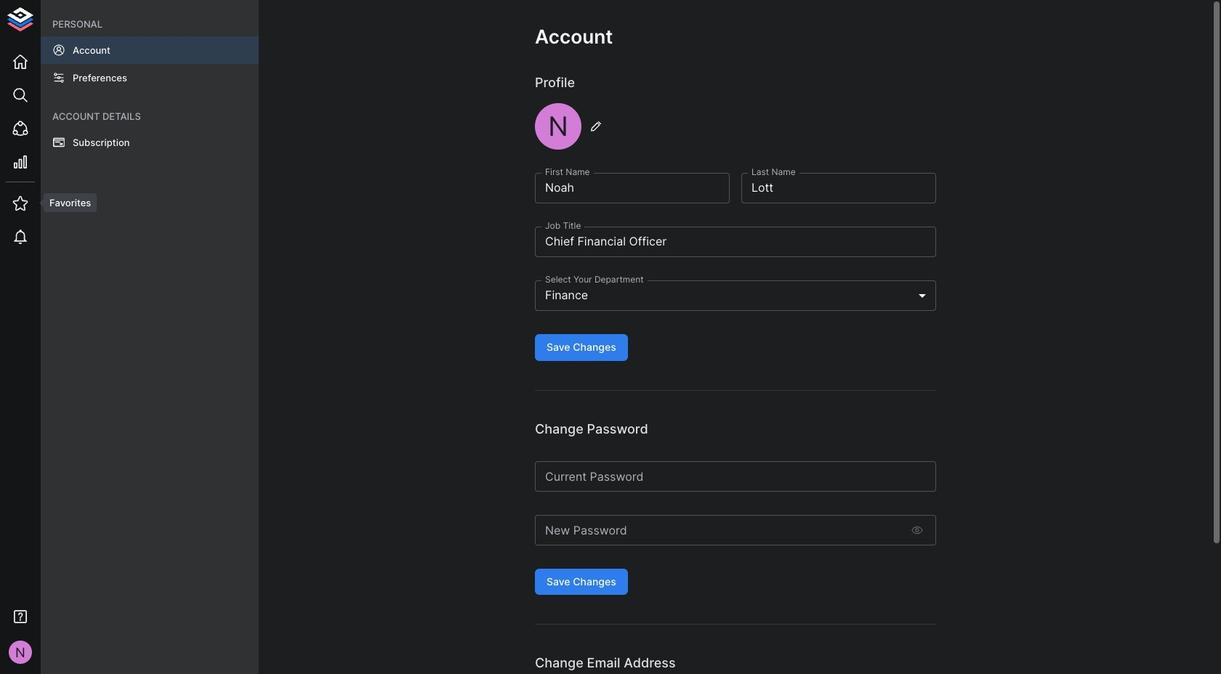 Task type: locate. For each thing, give the bounding box(es) containing it.
Password password field
[[535, 461, 936, 492], [535, 515, 903, 546]]

  field
[[535, 281, 936, 311]]

1 vertical spatial password password field
[[535, 515, 903, 546]]

tooltip
[[33, 193, 97, 212]]

0 vertical spatial password password field
[[535, 461, 936, 492]]

John text field
[[535, 173, 730, 204]]

CEO text field
[[535, 227, 936, 257]]



Task type: vqa. For each thing, say whether or not it's contained in the screenshot.
ACME
no



Task type: describe. For each thing, give the bounding box(es) containing it.
2 password password field from the top
[[535, 515, 903, 546]]

1 password password field from the top
[[535, 461, 936, 492]]

Doe text field
[[741, 173, 936, 204]]



